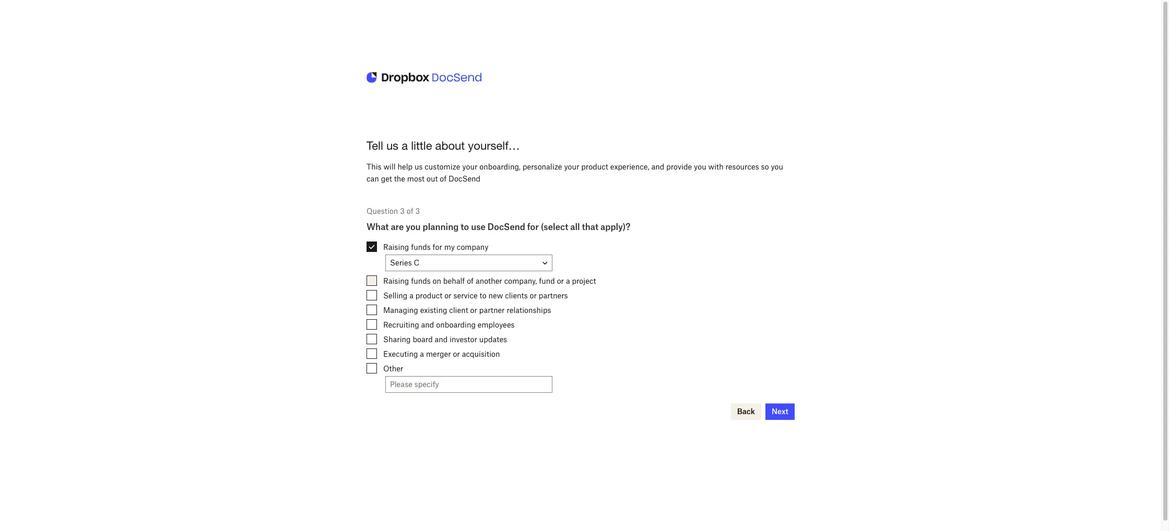 Task type: locate. For each thing, give the bounding box(es) containing it.
can
[[367, 174, 379, 183]]

0 vertical spatial to
[[461, 222, 469, 233]]

us
[[386, 139, 399, 153], [415, 163, 423, 171]]

0 vertical spatial of
[[440, 174, 447, 183]]

go to docsend homepage image
[[367, 69, 482, 87]]

docsend inside this will help us customize your onboarding, personalize your product experience, and provide you with resources so you can get the most out of docsend
[[449, 174, 481, 183]]

0 horizontal spatial to
[[461, 222, 469, 233]]

0 vertical spatial raising
[[383, 243, 409, 252]]

little
[[411, 139, 432, 153]]

for left my
[[433, 243, 442, 252]]

1 vertical spatial funds
[[411, 277, 431, 286]]

recruiting
[[383, 321, 419, 330]]

raising up selling
[[383, 277, 409, 286]]

raising for raising funds on behalf of another company, fund or a project
[[383, 277, 409, 286]]

2 horizontal spatial and
[[652, 163, 665, 171]]

1 horizontal spatial product
[[582, 163, 608, 171]]

1 vertical spatial raising
[[383, 277, 409, 286]]

partners
[[539, 291, 568, 300]]

to left the "use"
[[461, 222, 469, 233]]

0 vertical spatial for
[[527, 222, 539, 233]]

2 raising from the top
[[383, 277, 409, 286]]

are
[[391, 222, 404, 233]]

to
[[461, 222, 469, 233], [480, 291, 487, 300]]

your right 'personalize'
[[564, 163, 580, 171]]

so
[[761, 163, 769, 171]]

next button
[[766, 404, 795, 421]]

0 horizontal spatial and
[[421, 321, 434, 330]]

1 vertical spatial to
[[480, 291, 487, 300]]

or down selling a product or service to new clients or partners
[[470, 306, 477, 315]]

0 vertical spatial and
[[652, 163, 665, 171]]

raising up series
[[383, 243, 409, 252]]

2 vertical spatial of
[[467, 277, 474, 286]]

of inside what are you planning to use docsend for (select all that apply)? group
[[467, 277, 474, 286]]

of right out
[[440, 174, 447, 183]]

docsend
[[449, 174, 481, 183], [488, 222, 525, 233]]

clients
[[505, 291, 528, 300]]

tell
[[367, 139, 383, 153]]

3
[[400, 207, 405, 216], [416, 207, 420, 216]]

0 horizontal spatial your
[[462, 163, 478, 171]]

3 up are
[[400, 207, 405, 216]]

1 vertical spatial us
[[415, 163, 423, 171]]

board
[[413, 335, 433, 344]]

2 vertical spatial and
[[435, 335, 448, 344]]

of right the question
[[407, 207, 414, 216]]

relationships
[[507, 306, 551, 315]]

0 horizontal spatial 3
[[400, 207, 405, 216]]

1 raising from the top
[[383, 243, 409, 252]]

the
[[394, 174, 405, 183]]

you left "with"
[[694, 163, 707, 171]]

and up board
[[421, 321, 434, 330]]

us up the most
[[415, 163, 423, 171]]

0 horizontal spatial you
[[406, 222, 421, 233]]

yourself…
[[468, 139, 520, 153]]

0 vertical spatial funds
[[411, 243, 431, 252]]

for
[[527, 222, 539, 233], [433, 243, 442, 252]]

or down behalf
[[445, 291, 452, 300]]

you
[[694, 163, 707, 171], [771, 163, 784, 171], [406, 222, 421, 233]]

onboarding
[[436, 321, 476, 330]]

or
[[557, 277, 564, 286], [445, 291, 452, 300], [530, 291, 537, 300], [470, 306, 477, 315], [453, 350, 460, 359]]

1 horizontal spatial for
[[527, 222, 539, 233]]

service
[[454, 291, 478, 300]]

and left provide
[[652, 163, 665, 171]]

1 vertical spatial of
[[407, 207, 414, 216]]

2 funds from the top
[[411, 277, 431, 286]]

a
[[402, 139, 408, 153], [566, 277, 570, 286], [410, 291, 414, 300], [420, 350, 424, 359]]

personalize
[[523, 163, 562, 171]]

1 funds from the top
[[411, 243, 431, 252]]

product up existing
[[416, 291, 443, 300]]

us right tell
[[386, 139, 399, 153]]

of up service
[[467, 277, 474, 286]]

you inside group
[[406, 222, 421, 233]]

funds for for
[[411, 243, 431, 252]]

2 3 from the left
[[416, 207, 420, 216]]

tell us a little about yourself…
[[367, 139, 520, 153]]

managing existing client or partner relationships
[[383, 306, 551, 315]]

0 vertical spatial product
[[582, 163, 608, 171]]

0 vertical spatial us
[[386, 139, 399, 153]]

and
[[652, 163, 665, 171], [421, 321, 434, 330], [435, 335, 448, 344]]

docsend right the "use"
[[488, 222, 525, 233]]

0 horizontal spatial product
[[416, 291, 443, 300]]

product left experience,
[[582, 163, 608, 171]]

to left new
[[480, 291, 487, 300]]

you right the 'so'
[[771, 163, 784, 171]]

0 horizontal spatial docsend
[[449, 174, 481, 183]]

0 horizontal spatial us
[[386, 139, 399, 153]]

with
[[709, 163, 724, 171]]

0 horizontal spatial of
[[407, 207, 414, 216]]

and inside this will help us customize your onboarding, personalize your product experience, and provide you with resources so you can get the most out of docsend
[[652, 163, 665, 171]]

product
[[582, 163, 608, 171], [416, 291, 443, 300]]

and up executing a merger or acquisition
[[435, 335, 448, 344]]

1 vertical spatial for
[[433, 243, 442, 252]]

what are you planning to use docsend for (select all that apply)? group
[[367, 222, 795, 394]]

1 vertical spatial product
[[416, 291, 443, 300]]

1 horizontal spatial docsend
[[488, 222, 525, 233]]

3 down the most
[[416, 207, 420, 216]]

for left (select
[[527, 222, 539, 233]]

1 vertical spatial docsend
[[488, 222, 525, 233]]

1 horizontal spatial of
[[440, 174, 447, 183]]

funds left on
[[411, 277, 431, 286]]

sharing
[[383, 335, 411, 344]]

or down investor
[[453, 350, 460, 359]]

of inside this will help us customize your onboarding, personalize your product experience, and provide you with resources so you can get the most out of docsend
[[440, 174, 447, 183]]

1 your from the left
[[462, 163, 478, 171]]

docsend down customize
[[449, 174, 481, 183]]

new
[[489, 291, 503, 300]]

1 horizontal spatial us
[[415, 163, 423, 171]]

2 horizontal spatial of
[[467, 277, 474, 286]]

funds up c in the left of the page
[[411, 243, 431, 252]]

partner
[[479, 306, 505, 315]]

series
[[390, 259, 412, 268]]

1 horizontal spatial your
[[564, 163, 580, 171]]

your right customize
[[462, 163, 478, 171]]

raising for raising funds for my company
[[383, 243, 409, 252]]

you right are
[[406, 222, 421, 233]]

recruiting and onboarding employees
[[383, 321, 515, 330]]

funds
[[411, 243, 431, 252], [411, 277, 431, 286]]

updates
[[479, 335, 507, 344]]

other
[[383, 365, 403, 373]]

your
[[462, 163, 478, 171], [564, 163, 580, 171]]

1 horizontal spatial and
[[435, 335, 448, 344]]

0 vertical spatial docsend
[[449, 174, 481, 183]]

raising
[[383, 243, 409, 252], [383, 277, 409, 286]]

1 horizontal spatial to
[[480, 291, 487, 300]]

us inside this will help us customize your onboarding, personalize your product experience, and provide you with resources so you can get the most out of docsend
[[415, 163, 423, 171]]

of
[[440, 174, 447, 183], [407, 207, 414, 216], [467, 277, 474, 286]]

about
[[435, 139, 465, 153]]

back
[[737, 408, 755, 417]]

1 horizontal spatial 3
[[416, 207, 420, 216]]

employees
[[478, 321, 515, 330]]



Task type: vqa. For each thing, say whether or not it's contained in the screenshot.
Or corresponding to Executing a merger or acquisition
yes



Task type: describe. For each thing, give the bounding box(es) containing it.
executing a merger or acquisition
[[383, 350, 500, 359]]

customize
[[425, 163, 460, 171]]

or up "relationships"
[[530, 291, 537, 300]]

my
[[444, 243, 455, 252]]

get
[[381, 174, 392, 183]]

most
[[407, 174, 425, 183]]

a left project at the bottom of page
[[566, 277, 570, 286]]

on
[[433, 277, 441, 286]]

onboarding,
[[480, 163, 521, 171]]

c
[[414, 259, 420, 268]]

experience,
[[610, 163, 650, 171]]

selling a product or service to new clients or partners
[[383, 291, 568, 300]]

raising funds for my company
[[383, 243, 489, 252]]

acquisition
[[462, 350, 500, 359]]

project
[[572, 277, 596, 286]]

provide
[[667, 163, 692, 171]]

back button
[[731, 404, 762, 421]]

or right "fund"
[[557, 277, 564, 286]]

2 horizontal spatial you
[[771, 163, 784, 171]]

client
[[449, 306, 468, 315]]

question
[[367, 207, 398, 216]]

series c
[[390, 259, 420, 268]]

all
[[571, 222, 580, 233]]

out
[[427, 174, 438, 183]]

existing
[[420, 306, 447, 315]]

product inside what are you planning to use docsend for (select all that apply)? group
[[416, 291, 443, 300]]

Other text field
[[386, 377, 552, 393]]

a right selling
[[410, 291, 414, 300]]

apply)?
[[601, 222, 631, 233]]

question 3 of 3
[[367, 207, 420, 216]]

resources
[[726, 163, 759, 171]]

planning
[[423, 222, 459, 233]]

product inside this will help us customize your onboarding, personalize your product experience, and provide you with resources so you can get the most out of docsend
[[582, 163, 608, 171]]

next
[[772, 408, 789, 417]]

use
[[471, 222, 486, 233]]

that
[[582, 222, 599, 233]]

help
[[398, 163, 413, 171]]

company,
[[504, 277, 537, 286]]

investor
[[450, 335, 477, 344]]

Funding Stage button
[[385, 255, 553, 272]]

merger
[[426, 350, 451, 359]]

(select
[[541, 222, 568, 233]]

another
[[476, 277, 502, 286]]

fund
[[539, 277, 555, 286]]

this will help us customize your onboarding, personalize your product experience, and provide you with resources so you can get the most out of docsend
[[367, 163, 784, 183]]

a down board
[[420, 350, 424, 359]]

funds for on
[[411, 277, 431, 286]]

selling
[[383, 291, 408, 300]]

2 your from the left
[[564, 163, 580, 171]]

this
[[367, 163, 382, 171]]

or for executing a merger or acquisition
[[453, 350, 460, 359]]

managing
[[383, 306, 418, 315]]

raising funds on behalf of another company, fund or a project
[[383, 277, 596, 286]]

sharing board and investor updates
[[383, 335, 507, 344]]

will
[[384, 163, 396, 171]]

1 3 from the left
[[400, 207, 405, 216]]

what
[[367, 222, 389, 233]]

0 horizontal spatial for
[[433, 243, 442, 252]]

1 vertical spatial and
[[421, 321, 434, 330]]

behalf
[[443, 277, 465, 286]]

1 horizontal spatial you
[[694, 163, 707, 171]]

docsend inside group
[[488, 222, 525, 233]]

or for selling a product or service to new clients or partners
[[445, 291, 452, 300]]

company
[[457, 243, 489, 252]]

what are you planning to use docsend for (select all that apply)?
[[367, 222, 631, 233]]

executing
[[383, 350, 418, 359]]

or for managing existing client or partner relationships
[[470, 306, 477, 315]]

a left little
[[402, 139, 408, 153]]



